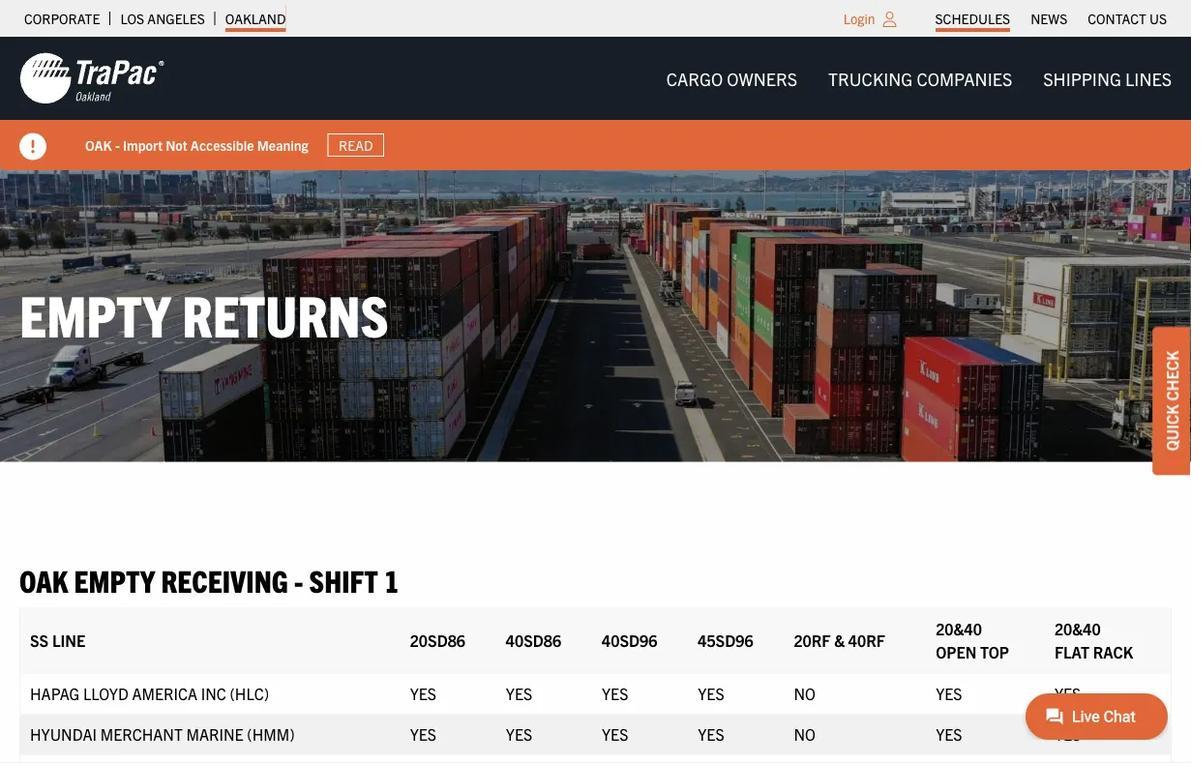 Task type: locate. For each thing, give the bounding box(es) containing it.
0 horizontal spatial -
[[115, 136, 120, 154]]

flat
[[1055, 642, 1090, 662]]

-
[[115, 136, 120, 154], [294, 561, 303, 598]]

banner
[[0, 37, 1191, 170]]

schedules
[[936, 10, 1011, 27]]

banner containing cargo owners
[[0, 37, 1191, 170]]

cargo
[[667, 67, 723, 89]]

ss line
[[30, 631, 85, 650]]

20&40 inside 20&40 open top
[[936, 619, 982, 638]]

1 no from the top
[[794, 684, 816, 703]]

20&40 for open
[[936, 619, 982, 638]]

20rf
[[794, 631, 831, 650]]

los angeles
[[120, 10, 205, 27]]

- left shift
[[294, 561, 303, 598]]

0 vertical spatial menu bar
[[925, 5, 1177, 32]]

line
[[52, 631, 85, 650]]

menu bar
[[925, 5, 1177, 32], [651, 59, 1188, 98]]

lloyd
[[83, 684, 128, 703]]

login
[[844, 10, 876, 27]]

0 horizontal spatial oak
[[19, 561, 68, 598]]

2 20&40 from the left
[[1055, 619, 1101, 638]]

menu bar down light image on the right top of the page
[[651, 59, 1188, 98]]

shift
[[309, 561, 378, 598]]

oak
[[85, 136, 112, 154], [19, 561, 68, 598]]

yes
[[410, 684, 437, 703], [506, 684, 533, 703], [602, 684, 629, 703], [698, 684, 725, 703], [936, 684, 963, 703], [1055, 684, 1081, 703], [410, 725, 437, 744], [506, 725, 533, 744], [602, 725, 629, 744], [698, 725, 725, 744], [936, 725, 963, 744], [1055, 725, 1081, 744]]

1 vertical spatial no
[[794, 725, 816, 744]]

20&40 flat rack
[[1055, 619, 1134, 662]]

empty
[[74, 561, 155, 598]]

meaning
[[257, 136, 308, 154]]

read
[[339, 136, 373, 154]]

oakland image
[[19, 51, 165, 105]]

corporate link
[[24, 5, 100, 32]]

0 vertical spatial no
[[794, 684, 816, 703]]

20&40 up open
[[936, 619, 982, 638]]

oak left the import
[[85, 136, 112, 154]]

2 no from the top
[[794, 725, 816, 744]]

1 vertical spatial menu bar
[[651, 59, 1188, 98]]

20rf & 40rf
[[794, 631, 886, 650]]

oak up ss at the left of page
[[19, 561, 68, 598]]

login link
[[844, 10, 876, 27]]

1 20&40 from the left
[[936, 619, 982, 638]]

hyundai
[[30, 725, 97, 744]]

cargo owners
[[667, 67, 798, 89]]

1 vertical spatial -
[[294, 561, 303, 598]]

empty
[[19, 278, 171, 349]]

news link
[[1031, 5, 1068, 32]]

20&40
[[936, 619, 982, 638], [1055, 619, 1101, 638]]

1 horizontal spatial 20&40
[[1055, 619, 1101, 638]]

hyundai merchant marine (hmm)
[[30, 725, 295, 744]]

oakland link
[[225, 5, 286, 32]]

light image
[[883, 12, 897, 27]]

menu bar containing schedules
[[925, 5, 1177, 32]]

0 vertical spatial oak
[[85, 136, 112, 154]]

40rf
[[849, 631, 886, 650]]

top
[[981, 642, 1009, 662]]

1 vertical spatial oak
[[19, 561, 68, 598]]

1 horizontal spatial -
[[294, 561, 303, 598]]

1 horizontal spatial oak
[[85, 136, 112, 154]]

oakland
[[225, 10, 286, 27]]

quick
[[1162, 405, 1182, 451]]

empty returns
[[19, 278, 389, 349]]

shipping lines link
[[1028, 59, 1188, 98]]

20&40 inside 20&40 flat rack
[[1055, 619, 1101, 638]]

open
[[936, 642, 977, 662]]

menu bar up the shipping
[[925, 5, 1177, 32]]

- left the import
[[115, 136, 120, 154]]

40sd86
[[506, 631, 562, 650]]

0 horizontal spatial 20&40
[[936, 619, 982, 638]]

angeles
[[147, 10, 205, 27]]

contact us link
[[1088, 5, 1167, 32]]

cargo owners link
[[651, 59, 813, 98]]

no for hapag lloyd america inc (hlc)
[[794, 684, 816, 703]]

trucking companies
[[829, 67, 1013, 89]]

20&40 up flat
[[1055, 619, 1101, 638]]

merchant
[[100, 725, 183, 744]]

receiving
[[161, 561, 288, 598]]

marine
[[186, 725, 244, 744]]

no
[[794, 684, 816, 703], [794, 725, 816, 744]]

oak for oak - import not accessible meaning
[[85, 136, 112, 154]]

import
[[123, 136, 163, 154]]



Task type: describe. For each thing, give the bounding box(es) containing it.
20&40 for flat
[[1055, 619, 1101, 638]]

&
[[834, 631, 845, 650]]

no for hyundai merchant marine (hmm)
[[794, 725, 816, 744]]

us
[[1150, 10, 1167, 27]]

(hlc)
[[230, 684, 269, 703]]

quick check
[[1162, 351, 1182, 451]]

shipping
[[1044, 67, 1122, 89]]

oak empty receiving                - shift 1
[[19, 561, 399, 598]]

40sd96
[[602, 631, 658, 650]]

(hmm)
[[247, 725, 295, 744]]

news
[[1031, 10, 1068, 27]]

not
[[166, 136, 187, 154]]

oak for oak empty receiving                - shift 1
[[19, 561, 68, 598]]

1
[[384, 561, 399, 598]]

hapag lloyd america inc (hlc)
[[30, 684, 269, 703]]

america
[[132, 684, 197, 703]]

schedules link
[[936, 5, 1011, 32]]

trucking
[[829, 67, 913, 89]]

rack
[[1093, 642, 1134, 662]]

ss
[[30, 631, 49, 650]]

check
[[1162, 351, 1182, 401]]

los
[[120, 10, 144, 27]]

owners
[[727, 67, 798, 89]]

read link
[[328, 133, 384, 157]]

quick check link
[[1153, 327, 1191, 476]]

45sd96
[[698, 631, 754, 650]]

lines
[[1126, 67, 1172, 89]]

shipping lines
[[1044, 67, 1172, 89]]

contact us
[[1088, 10, 1167, 27]]

inc
[[201, 684, 226, 703]]

trucking companies link
[[813, 59, 1028, 98]]

20&40 open top
[[936, 619, 1009, 662]]

hapag
[[30, 684, 80, 703]]

returns
[[182, 278, 389, 349]]

0 vertical spatial -
[[115, 136, 120, 154]]

companies
[[917, 67, 1013, 89]]

solid image
[[19, 133, 46, 160]]

corporate
[[24, 10, 100, 27]]

oak - import not accessible meaning
[[85, 136, 308, 154]]

menu bar containing cargo owners
[[651, 59, 1188, 98]]

contact
[[1088, 10, 1147, 27]]

20sd86
[[410, 631, 466, 650]]

accessible
[[191, 136, 254, 154]]

los angeles link
[[120, 5, 205, 32]]



Task type: vqa. For each thing, say whether or not it's contained in the screenshot.
Steamship Line : YML Lloyds Code : 9462706 Start
no



